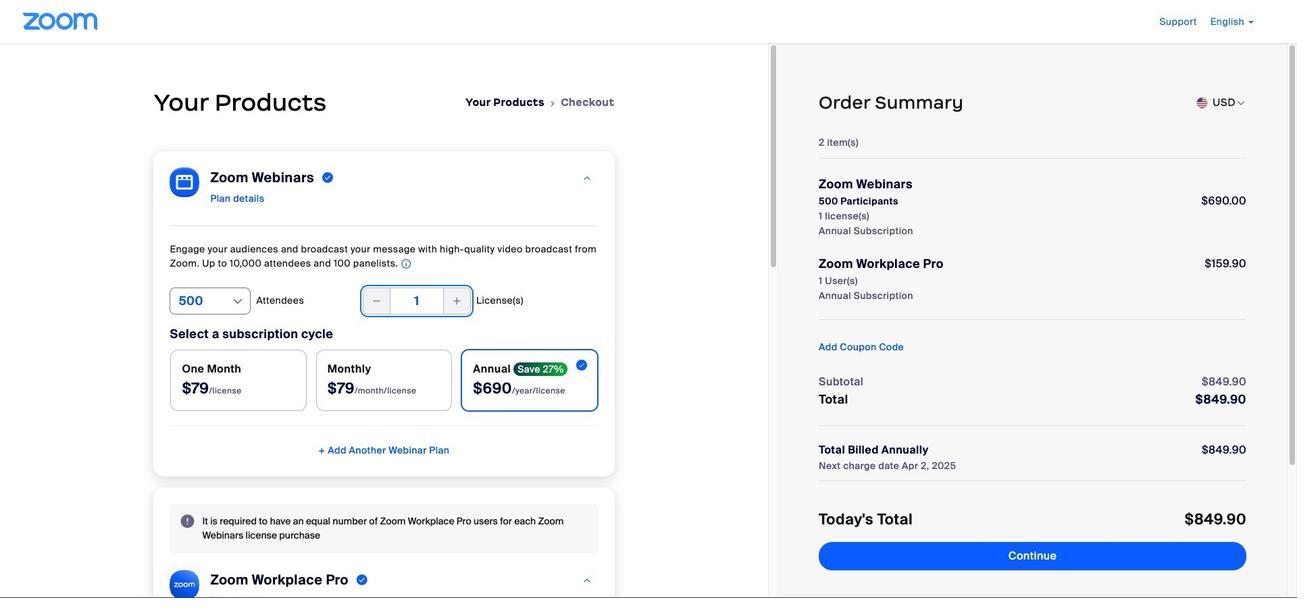Task type: vqa. For each thing, say whether or not it's contained in the screenshot.
zoom webinars 500  + ' Select the number of license' 1 Decrease image
yes



Task type: describe. For each thing, give the bounding box(es) containing it.
1 horizontal spatial show options image
[[1236, 98, 1247, 109]]

success image for the zoom webinars+' icon' at the top left of the page
[[322, 170, 334, 186]]

1 vertical spatial show options image
[[231, 295, 245, 309]]

zoom logo image
[[23, 13, 97, 30]]

zoom webinars+' icon' image
[[170, 168, 200, 197]]



Task type: locate. For each thing, give the bounding box(es) containing it.
0 vertical spatial success image
[[322, 170, 334, 186]]

1 horizontal spatial success image
[[357, 572, 368, 589]]

zoom webinars 500  + ' select the number of license' 1 increase image
[[452, 292, 463, 311]]

zoom webinars 500  + ' select the number of license' 1 decrease image
[[371, 292, 382, 311]]

select a subscription cycle option group
[[170, 349, 599, 412]]

0 horizontal spatial show options image
[[231, 295, 245, 309]]

warning image
[[181, 515, 194, 528]]

secure trust image
[[979, 573, 1087, 599]]

zoom one pro plan image
[[583, 572, 593, 591]]

success image for zoom one icon
[[357, 572, 368, 589]]

success image
[[322, 170, 334, 186], [357, 572, 368, 589]]

zoom webinars plan image
[[583, 169, 593, 188]]

show options image
[[1236, 98, 1247, 109], [231, 295, 245, 309]]

zoom one image
[[170, 570, 200, 599]]

zoom webinars 500  + ' Select the number of license' The Zoom Webinars license count cannot exceed the Zoom Workplace license count. field
[[363, 288, 471, 315]]

1 vertical spatial success image
[[357, 572, 368, 589]]

0 horizontal spatial success image
[[322, 170, 334, 186]]

right image
[[549, 97, 557, 111]]

0 vertical spatial show options image
[[1236, 98, 1247, 109]]

alert
[[170, 504, 599, 554]]

breadcrumb navigation
[[466, 96, 615, 111]]



